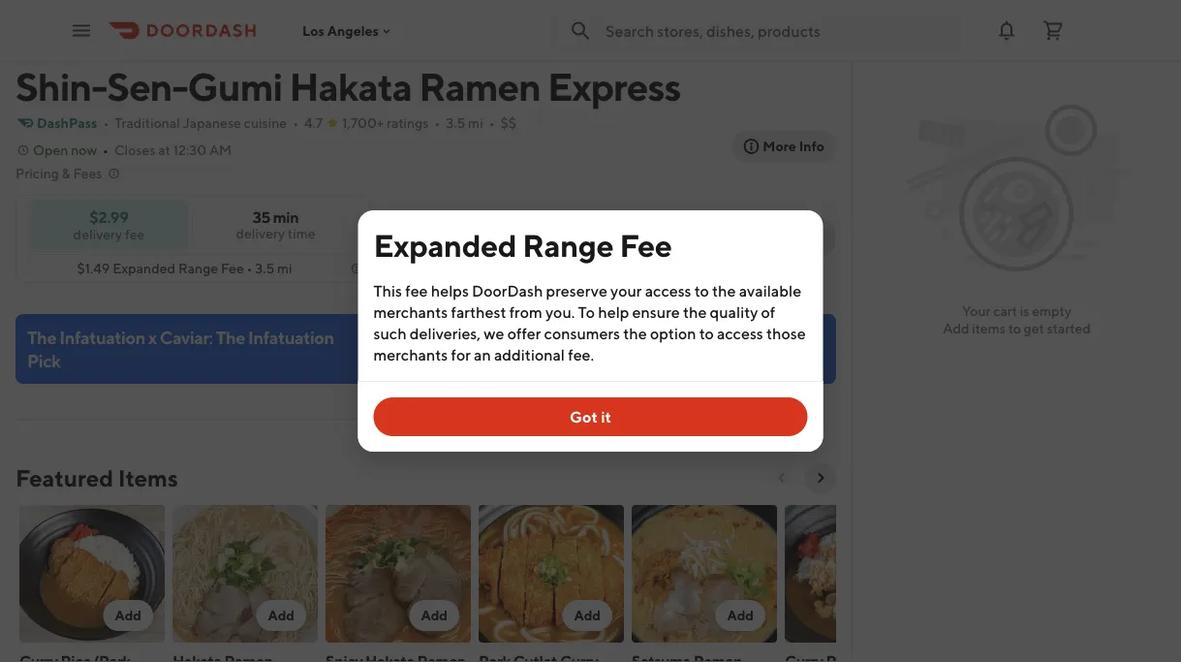 Task type: vqa. For each thing, say whether or not it's contained in the screenshot.
Fruit inside the ORANGE CHICKEN PANDA CUB MEAL™ WHITE RICE, SUPER GREENS, ORANGE CHICKEN, FRUIT SIDE & BOTTLED WATER OR KID'S JUICE $11.25
no



Task type: locate. For each thing, give the bounding box(es) containing it.
fee right this
[[405, 282, 428, 300]]

1 horizontal spatial delivery
[[236, 225, 285, 241]]

from
[[510, 303, 543, 321]]

shin-sen-gumi hakata ramen express image
[[33, 0, 107, 49]]

order methods option group
[[647, 218, 837, 256]]

infatuation
[[59, 327, 145, 348], [248, 327, 334, 348]]

to inside your cart is empty add items to get started
[[1009, 320, 1022, 336]]

0 horizontal spatial mi
[[277, 260, 292, 276]]

0 horizontal spatial expanded
[[113, 260, 176, 276]]

1 merchants from the top
[[374, 303, 448, 321]]

more info button
[[732, 131, 837, 162]]

fee inside expanded range fee dialog
[[620, 227, 672, 263]]

available
[[739, 282, 802, 300]]

group order
[[539, 229, 620, 245]]

japanese
[[183, 115, 241, 131]]

preserve
[[546, 282, 608, 300]]

0 horizontal spatial infatuation
[[59, 327, 145, 348]]

fee up your at right
[[620, 227, 672, 263]]

• left 4.7
[[293, 115, 299, 131]]

0 horizontal spatial access
[[645, 282, 692, 300]]

$1.49 expanded range fee • 3.5 mi
[[77, 260, 292, 276]]

fee up $1.49 expanded range fee • 3.5 mi
[[125, 226, 145, 242]]

None radio
[[734, 218, 837, 256]]

merchants
[[374, 303, 448, 321], [374, 346, 448, 364]]

1 vertical spatial fee
[[405, 282, 428, 300]]

the up quality
[[713, 282, 736, 300]]

expanded
[[374, 227, 517, 263], [113, 260, 176, 276]]

featured items
[[16, 464, 178, 491]]

1 horizontal spatial the
[[216, 327, 245, 348]]

expanded up helps
[[374, 227, 517, 263]]

to up option
[[695, 282, 709, 300]]

1 vertical spatial the
[[683, 303, 707, 321]]

the down ensure
[[624, 324, 647, 343]]

None radio
[[647, 218, 746, 256]]

fee
[[125, 226, 145, 242], [405, 282, 428, 300]]

1 horizontal spatial 3.5
[[446, 115, 466, 131]]

ramen
[[419, 63, 541, 109]]

1 vertical spatial access
[[717, 324, 764, 343]]

35
[[253, 208, 270, 226]]

such
[[374, 324, 407, 343]]

pick
[[27, 350, 60, 371]]

the up option
[[683, 303, 707, 321]]

1 horizontal spatial infatuation
[[248, 327, 334, 348]]

•
[[103, 115, 109, 131], [293, 115, 299, 131], [435, 115, 440, 131], [489, 115, 495, 131], [103, 142, 109, 158], [247, 260, 252, 276]]

1 infatuation from the left
[[59, 327, 145, 348]]

fee inside this fee helps doordash preserve your access to the available merchants farthest from you. to help ensure the quality of such deliveries, we offer consumers the option to access those merchants for an additional fee.
[[405, 282, 428, 300]]

spicy hakata ramen image
[[326, 505, 471, 643]]

ratings
[[387, 115, 429, 131]]

the up pick
[[27, 327, 56, 348]]

los angeles
[[302, 23, 379, 39]]

previous button of carousel image
[[775, 470, 790, 486]]

fee.
[[568, 346, 594, 364]]

0 vertical spatial fee
[[125, 226, 145, 242]]

fee down 35 min delivery time
[[221, 260, 244, 276]]

got it
[[570, 408, 612, 426]]

1 horizontal spatial fee
[[620, 227, 672, 263]]

3.5 down 35 min delivery time
[[255, 260, 275, 276]]

get
[[1024, 320, 1045, 336]]

merchants up such
[[374, 303, 448, 321]]

0 horizontal spatial the
[[27, 327, 56, 348]]

0 vertical spatial merchants
[[374, 303, 448, 321]]

delivery
[[236, 225, 285, 241], [73, 226, 122, 242]]

1 horizontal spatial access
[[717, 324, 764, 343]]

0 horizontal spatial delivery
[[73, 226, 122, 242]]

doordash
[[472, 282, 543, 300]]

3.5 mi • $$
[[446, 115, 517, 131]]

the
[[713, 282, 736, 300], [683, 303, 707, 321], [624, 324, 647, 343]]

caviar:
[[160, 327, 213, 348]]

1 horizontal spatial mi
[[468, 115, 483, 131]]

group
[[539, 229, 579, 245]]

expanded right $1.49
[[113, 260, 176, 276]]

mi left $$
[[468, 115, 483, 131]]

satsuma ramen image
[[632, 505, 777, 643]]

0 horizontal spatial 3.5
[[255, 260, 275, 276]]

1 horizontal spatial range
[[523, 227, 614, 263]]

those
[[767, 324, 806, 343]]

save
[[449, 229, 479, 245]]

featured items heading
[[16, 462, 178, 493]]

1 vertical spatial merchants
[[374, 346, 448, 364]]

more
[[763, 138, 797, 154]]

0 vertical spatial 3.5
[[446, 115, 466, 131]]

2 vertical spatial the
[[624, 324, 647, 343]]

for
[[451, 346, 471, 364]]

shin-sen-gumi hakata ramen express
[[16, 63, 681, 109]]

access
[[645, 282, 692, 300], [717, 324, 764, 343]]

1 horizontal spatial expanded
[[374, 227, 517, 263]]

fee
[[620, 227, 672, 263], [221, 260, 244, 276]]

an
[[474, 346, 491, 364]]

items
[[118, 464, 178, 491]]

0 vertical spatial access
[[645, 282, 692, 300]]

the right caviar:
[[216, 327, 245, 348]]

time
[[288, 225, 316, 241]]

mi down time
[[277, 260, 292, 276]]

quality
[[710, 303, 758, 321]]

delivery up $1.49
[[73, 226, 122, 242]]

this fee helps doordash preserve your access to the available merchants farthest from you. to help ensure the quality of such deliveries, we offer consumers the option to access those merchants for an additional fee.
[[374, 282, 806, 364]]

1 horizontal spatial fee
[[405, 282, 428, 300]]

$2.99
[[90, 207, 129, 226]]

3.5 down ramen
[[446, 115, 466, 131]]

next button of carousel image
[[813, 470, 829, 486]]

items
[[973, 320, 1006, 336]]

am
[[209, 142, 232, 158]]

to
[[695, 282, 709, 300], [1009, 320, 1022, 336], [700, 324, 714, 343]]

mi
[[468, 115, 483, 131], [277, 260, 292, 276]]

3.5
[[446, 115, 466, 131], [255, 260, 275, 276]]

0 vertical spatial mi
[[468, 115, 483, 131]]

0 horizontal spatial fee
[[125, 226, 145, 242]]

$2.99 delivery fee
[[73, 207, 145, 242]]

access up ensure
[[645, 282, 692, 300]]

access down quality
[[717, 324, 764, 343]]

delivery left time
[[236, 225, 285, 241]]

1,700+
[[342, 115, 384, 131]]

of
[[762, 303, 776, 321]]

to left get
[[1009, 320, 1022, 336]]

add button
[[16, 501, 169, 662], [169, 501, 322, 662], [322, 501, 475, 662], [475, 501, 628, 662], [628, 501, 781, 662], [103, 600, 153, 631], [256, 600, 306, 631], [409, 600, 459, 631], [563, 600, 613, 631], [716, 600, 766, 631]]

1 the from the left
[[27, 327, 56, 348]]

traditional
[[115, 115, 180, 131]]

x
[[148, 327, 157, 348]]

the
[[27, 327, 56, 348], [216, 327, 245, 348]]

2 horizontal spatial the
[[713, 282, 736, 300]]

add
[[943, 320, 970, 336], [115, 607, 142, 623], [268, 607, 295, 623], [421, 607, 448, 623], [574, 607, 601, 623], [727, 607, 754, 623]]

is
[[1021, 303, 1030, 319]]

1 vertical spatial mi
[[277, 260, 292, 276]]

merchants down such
[[374, 346, 448, 364]]

• right dashpass
[[103, 115, 109, 131]]

got
[[570, 408, 598, 426]]

add for the spicy hakata ramen image
[[421, 607, 448, 623]]

2 merchants from the top
[[374, 346, 448, 364]]

range
[[523, 227, 614, 263], [178, 260, 218, 276]]

helps
[[431, 282, 469, 300]]

0 vertical spatial the
[[713, 282, 736, 300]]

add for the curry rice (pork cutlet) image
[[115, 607, 142, 623]]

&
[[62, 165, 70, 181]]



Task type: describe. For each thing, give the bounding box(es) containing it.
add for pork cutlet curry udon image
[[574, 607, 601, 623]]

0 items, open order cart image
[[1042, 19, 1065, 42]]

to
[[578, 303, 595, 321]]

we
[[484, 324, 505, 343]]

delivery inside 35 min delivery time
[[236, 225, 285, 241]]

angeles
[[327, 23, 379, 39]]

farthest
[[451, 303, 506, 321]]

open menu image
[[70, 19, 93, 42]]

0 horizontal spatial the
[[624, 324, 647, 343]]

pricing & fees
[[16, 165, 102, 181]]

los
[[302, 23, 325, 39]]

add inside your cart is empty add items to get started
[[943, 320, 970, 336]]

min
[[273, 208, 299, 226]]

cuisine
[[244, 115, 287, 131]]

1,700+ ratings •
[[342, 115, 440, 131]]

fees
[[73, 165, 102, 181]]

notification bell image
[[996, 19, 1019, 42]]

• right now
[[103, 142, 109, 158]]

more info
[[763, 138, 825, 154]]

• right ratings
[[435, 115, 440, 131]]

add for hakata ramen image
[[268, 607, 295, 623]]

dashpass •
[[37, 115, 109, 131]]

offer
[[508, 324, 541, 343]]

cart
[[994, 303, 1018, 319]]

• closes at 12:30 am
[[103, 142, 232, 158]]

pricing & fees button
[[16, 164, 121, 183]]

$1.49 expanded range fee • 3.5 mi image
[[349, 261, 364, 276]]

4.7
[[304, 115, 323, 131]]

you.
[[546, 303, 575, 321]]

0 horizontal spatial range
[[178, 260, 218, 276]]

started
[[1048, 320, 1091, 336]]

1 vertical spatial 3.5
[[255, 260, 275, 276]]

now
[[71, 142, 97, 158]]

ensure
[[633, 303, 680, 321]]

2 the from the left
[[216, 327, 245, 348]]

express
[[548, 63, 681, 109]]

los angeles button
[[302, 23, 394, 39]]

closes
[[114, 142, 155, 158]]

0 horizontal spatial fee
[[221, 260, 244, 276]]

gumi
[[188, 63, 283, 109]]

save button
[[410, 218, 490, 256]]

your
[[611, 282, 642, 300]]

pricing
[[16, 165, 59, 181]]

expanded inside dialog
[[374, 227, 517, 263]]

this
[[374, 282, 402, 300]]

info
[[799, 138, 825, 154]]

• down 35 min delivery time
[[247, 260, 252, 276]]

delivery inside $2.99 delivery fee
[[73, 226, 122, 242]]

hakata ramen image
[[173, 505, 318, 643]]

fee inside $2.99 delivery fee
[[125, 226, 145, 242]]

additional
[[494, 346, 565, 364]]

2 infatuation from the left
[[248, 327, 334, 348]]

your
[[963, 303, 991, 319]]

option
[[650, 324, 696, 343]]

at
[[158, 142, 170, 158]]

35 min delivery time
[[236, 208, 316, 241]]

sen-
[[107, 63, 188, 109]]

your cart is empty add items to get started
[[943, 303, 1091, 336]]

consumers
[[544, 324, 620, 343]]

order
[[582, 229, 620, 245]]

the infatuation x caviar: the infatuation pick
[[27, 327, 334, 371]]

traditional japanese cuisine
[[115, 115, 287, 131]]

dashpass
[[37, 115, 97, 131]]

1 horizontal spatial the
[[683, 303, 707, 321]]

group order button
[[506, 218, 632, 256]]

help
[[598, 303, 630, 321]]

it
[[601, 408, 612, 426]]

$$
[[501, 115, 517, 131]]

deliveries,
[[410, 324, 481, 343]]

add for satsuma ramen image
[[727, 607, 754, 623]]

12:30
[[173, 142, 207, 158]]

range inside expanded range fee dialog
[[523, 227, 614, 263]]

to right option
[[700, 324, 714, 343]]

pork cutlet curry udon image
[[479, 505, 624, 643]]

$1.49
[[77, 260, 110, 276]]

shin-
[[16, 63, 107, 109]]

got it button
[[374, 397, 808, 436]]

featured
[[16, 464, 113, 491]]

hakata
[[289, 63, 412, 109]]

open now
[[33, 142, 97, 158]]

curry rice (pork cutlet) image
[[19, 505, 165, 643]]

expanded range fee
[[374, 227, 672, 263]]

open
[[33, 142, 68, 158]]

expanded range fee dialog
[[358, 210, 823, 452]]

empty
[[1033, 303, 1072, 319]]

• left $$
[[489, 115, 495, 131]]



